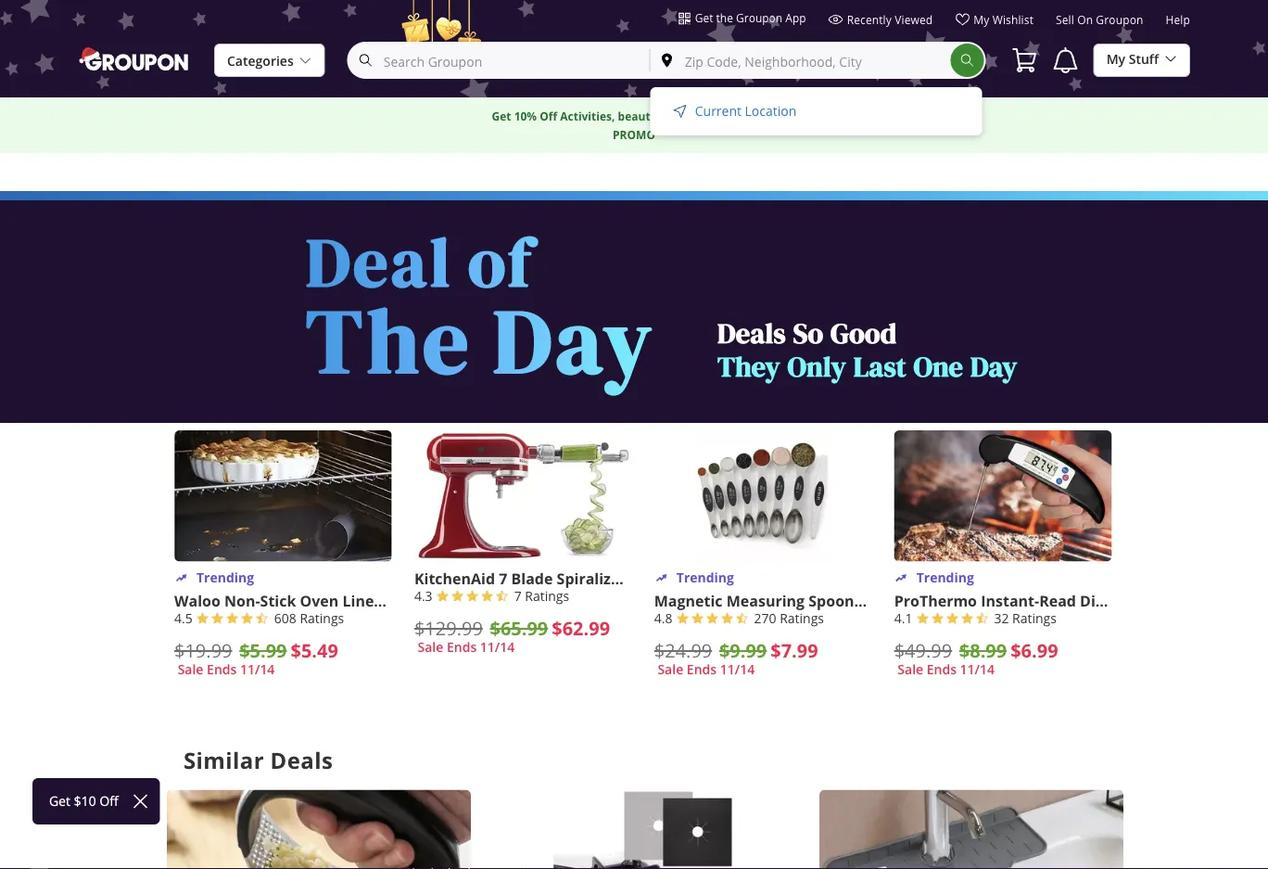 Task type: describe. For each thing, give the bounding box(es) containing it.
the
[[716, 10, 733, 25]]

get for get 10% off activities, beauty, and more. use code promo
[[492, 109, 512, 124]]

app
[[786, 10, 807, 25]]

recently viewed link
[[829, 12, 933, 34]]

half icon image for $9.99
[[736, 612, 753, 629]]

magnetic measuring spoons set, dual sided, stainless steel set of 8 image
[[655, 430, 872, 562]]

1 horizontal spatial and
[[780, 568, 808, 589]]

plus
[[630, 568, 661, 589]]

11/14 for $8.99
[[960, 661, 995, 678]]

non-
[[224, 591, 260, 611]]

half icon image right 'or'
[[496, 590, 513, 606]]

slice
[[812, 568, 846, 589]]

pack)
[[505, 591, 545, 611]]

location
[[745, 102, 797, 120]]

$6.99
[[1011, 638, 1059, 664]]

608
[[274, 610, 297, 627]]

sale for $8.99
[[898, 661, 924, 678]]

$129.99
[[414, 616, 483, 641]]

$5.99
[[239, 638, 287, 664]]

get 10% off activities, beauty, and more. use code promo
[[492, 109, 777, 143]]

270
[[754, 610, 777, 627]]

Austin search field
[[651, 44, 951, 77]]

get for get the groupon app
[[695, 10, 714, 25]]

sell on groupon link
[[1056, 13, 1144, 34]]

my stuff
[[1107, 51, 1159, 68]]

waloo non-stick oven liner/bbq mat (2 or 4 pack)
[[174, 591, 545, 611]]

groupon image
[[78, 46, 192, 72]]

$62.99
[[552, 616, 610, 642]]

4.8
[[655, 610, 673, 627]]

4.3
[[414, 587, 433, 604]]

liner/bbq
[[343, 591, 419, 611]]

or
[[473, 591, 489, 611]]

groupon for the
[[736, 10, 783, 25]]

wishlist
[[993, 12, 1034, 27]]

270 ratings
[[754, 610, 825, 627]]

recently viewed
[[847, 12, 933, 27]]

608 ratings
[[274, 610, 344, 627]]

11/14 for $9.99
[[720, 661, 755, 678]]

32 ratings
[[995, 610, 1057, 627]]

$49.99
[[895, 638, 953, 663]]

categories
[[227, 52, 294, 70]]

(2
[[456, 591, 469, 611]]

11/14 for $5.99
[[240, 661, 275, 678]]

help
[[1166, 13, 1191, 27]]

similar
[[184, 745, 264, 775]]

$24.99 $9.99 $7.99 sale ends 11/14
[[655, 638, 819, 678]]

$8.99
[[960, 638, 1007, 664]]

11/14 for $65.99
[[480, 639, 515, 656]]

prothermo instant-read digital meat and poultry thermometer and meat claws image
[[895, 430, 1113, 562]]

$19.99 $5.99 $5.49 sale ends 11/14
[[174, 638, 338, 678]]

with
[[665, 568, 699, 589]]

activities,
[[560, 109, 615, 124]]

my wishlist
[[974, 12, 1034, 27]]

search image
[[961, 53, 975, 68]]

ratings for $8.99
[[1013, 610, 1057, 627]]

stuff
[[1129, 51, 1159, 68]]

promo
[[613, 127, 656, 143]]

get the groupon app
[[695, 10, 807, 25]]

sale for $5.99
[[178, 661, 204, 678]]

$49.99 $8.99 $6.99 sale ends 11/14
[[895, 638, 1059, 678]]

beauty,
[[618, 109, 660, 124]]



Task type: locate. For each thing, give the bounding box(es) containing it.
ends inside $49.99 $8.99 $6.99 sale ends 11/14
[[927, 661, 957, 678]]

ends inside $19.99 $5.99 $5.49 sale ends 11/14
[[207, 661, 237, 678]]

0 horizontal spatial get
[[492, 109, 512, 124]]

groupon for on
[[1097, 13, 1144, 27]]

ends
[[447, 639, 477, 656], [207, 661, 237, 678], [687, 661, 717, 678], [927, 661, 957, 678]]

peel,
[[703, 568, 738, 589]]

current
[[695, 102, 742, 120]]

get
[[695, 10, 714, 25], [492, 109, 512, 124]]

2 horizontal spatial trending
[[917, 568, 975, 586]]

$9.99
[[720, 638, 767, 664]]

get inside get the groupon app button
[[695, 10, 714, 25]]

$5.49
[[291, 638, 338, 664]]

1 horizontal spatial trending icon image
[[655, 571, 669, 586]]

groupon right the
[[736, 10, 783, 25]]

0 horizontal spatial and
[[663, 109, 684, 124]]

11/14
[[480, 639, 515, 656], [240, 661, 275, 678], [720, 661, 755, 678], [960, 661, 995, 678]]

oven
[[300, 591, 339, 611]]

$19.99
[[174, 638, 232, 663]]

my stuff button
[[1094, 43, 1191, 77]]

kitchenaid 7 blade spiralizer plus with peel, core and slice image
[[414, 430, 632, 562]]

ends down (2
[[447, 639, 477, 656]]

7 right 4
[[514, 587, 522, 604]]

current location
[[695, 102, 797, 120]]

get the groupon app button
[[679, 9, 807, 26]]

1 horizontal spatial my
[[1107, 51, 1126, 68]]

sale down 4.5
[[178, 661, 204, 678]]

trending
[[197, 568, 254, 586], [677, 568, 734, 586], [917, 568, 975, 586]]

11/14 right $24.99 on the bottom right of the page
[[720, 661, 755, 678]]

trending icon image for $8.99
[[895, 571, 910, 586]]

trending up non-
[[197, 568, 254, 586]]

code
[[746, 109, 777, 124]]

ends left $5.99
[[207, 661, 237, 678]]

1 vertical spatial my
[[1107, 51, 1126, 68]]

11/14 down 4
[[480, 639, 515, 656]]

10%
[[514, 109, 537, 124]]

trending for $5.99
[[197, 568, 254, 586]]

ratings for $9.99
[[780, 610, 825, 627]]

$129.99 $65.99 $62.99 sale ends 11/14
[[414, 616, 610, 656]]

1 trending icon image from the left
[[174, 571, 189, 586]]

1 horizontal spatial groupon
[[1097, 13, 1144, 27]]

ends for $65.99
[[447, 639, 477, 656]]

spiralizer
[[557, 568, 627, 589]]

and left "slice"
[[780, 568, 808, 589]]

half icon image for $8.99
[[976, 612, 993, 629]]

search groupon search field containing current location
[[348, 42, 987, 135]]

4.5
[[174, 610, 193, 627]]

2 trending from the left
[[677, 568, 734, 586]]

ratings up $65.99 at left bottom
[[525, 587, 570, 604]]

ends inside $129.99 $65.99 $62.99 sale ends 11/14
[[447, 639, 477, 656]]

0 vertical spatial get
[[695, 10, 714, 25]]

half icon image for $5.99
[[256, 612, 272, 629]]

more.
[[687, 109, 720, 124]]

deals
[[270, 745, 333, 775]]

stick
[[260, 591, 296, 611]]

2 horizontal spatial trending icon image
[[895, 571, 910, 586]]

trending icon image
[[174, 571, 189, 586], [655, 571, 669, 586], [895, 571, 910, 586]]

ratings up $7.99
[[780, 610, 825, 627]]

trending icon image up waloo
[[174, 571, 189, 586]]

sale
[[418, 639, 444, 656], [178, 661, 204, 678], [658, 661, 684, 678], [898, 661, 924, 678]]

0 vertical spatial my
[[974, 12, 990, 27]]

ratings up $6.99
[[1013, 610, 1057, 627]]

sale down '4.8'
[[658, 661, 684, 678]]

1 horizontal spatial get
[[695, 10, 714, 25]]

7
[[499, 568, 508, 589], [514, 587, 522, 604]]

0 horizontal spatial 7
[[499, 568, 508, 589]]

similar deals
[[184, 745, 333, 775]]

my for my stuff
[[1107, 51, 1126, 68]]

sale for $65.99
[[418, 639, 444, 656]]

7 up 4
[[499, 568, 508, 589]]

$24.99
[[655, 638, 713, 663]]

trending up $49.99
[[917, 568, 975, 586]]

kitchenaid 7 blade spiralizer plus with peel, core and slice
[[414, 568, 846, 589]]

half icon image left 608
[[256, 612, 272, 629]]

trending icon image up '4.8'
[[655, 571, 669, 586]]

4.1
[[895, 610, 913, 627]]

ends left $8.99
[[927, 661, 957, 678]]

half icon image left 32
[[976, 612, 993, 629]]

off
[[540, 109, 557, 124]]

sale for $9.99
[[658, 661, 684, 678]]

4
[[493, 591, 501, 611]]

sale inside $24.99 $9.99 $7.99 sale ends 11/14
[[658, 661, 684, 678]]

get inside get 10% off activities, beauty, and more. use code promo
[[492, 109, 512, 124]]

on
[[1078, 13, 1094, 27]]

get left 10%
[[492, 109, 512, 124]]

1 horizontal spatial 7
[[514, 587, 522, 604]]

11/14 right $19.99
[[240, 661, 275, 678]]

0 vertical spatial and
[[663, 109, 684, 124]]

ratings for $5.99
[[300, 610, 344, 627]]

viewed
[[895, 12, 933, 27]]

my left wishlist
[[974, 12, 990, 27]]

11/14 down 32
[[960, 661, 995, 678]]

sale down '4.1' at the right bottom of page
[[898, 661, 924, 678]]

3 trending from the left
[[917, 568, 975, 586]]

my for my wishlist
[[974, 12, 990, 27]]

sale inside $19.99 $5.99 $5.49 sale ends 11/14
[[178, 661, 204, 678]]

$65.99
[[490, 616, 548, 642]]

waloo non-stick oven liner/bbq mat (2 or 4 pack) image
[[174, 430, 392, 562]]

ends for $8.99
[[927, 661, 957, 678]]

blade
[[512, 568, 553, 589]]

half icon image
[[496, 590, 513, 606], [256, 612, 272, 629], [736, 612, 753, 629], [976, 612, 993, 629]]

3 trending icon image from the left
[[895, 571, 910, 586]]

and inside get 10% off activities, beauty, and more. use code promo
[[663, 109, 684, 124]]

ends inside $24.99 $9.99 $7.99 sale ends 11/14
[[687, 661, 717, 678]]

1 vertical spatial and
[[780, 568, 808, 589]]

0 horizontal spatial groupon
[[736, 10, 783, 25]]

groupon inside button
[[736, 10, 783, 25]]

my left stuff
[[1107, 51, 1126, 68]]

$7.99
[[771, 638, 819, 664]]

trending for $8.99
[[917, 568, 975, 586]]

notifications inbox image
[[1051, 45, 1081, 75]]

Search Groupon search field
[[348, 42, 987, 135], [349, 44, 650, 77]]

trending icon image up '4.1' at the right bottom of page
[[895, 571, 910, 586]]

my
[[974, 12, 990, 27], [1107, 51, 1126, 68]]

trending icon image for $5.99
[[174, 571, 189, 586]]

my wishlist link
[[956, 12, 1034, 34]]

1 horizontal spatial trending
[[677, 568, 734, 586]]

ratings
[[525, 587, 570, 604], [300, 610, 344, 627], [780, 610, 825, 627], [1013, 610, 1057, 627]]

ratings up $5.49
[[300, 610, 344, 627]]

1 trending from the left
[[197, 568, 254, 586]]

ends for $5.99
[[207, 661, 237, 678]]

11/14 inside $24.99 $9.99 $7.99 sale ends 11/14
[[720, 661, 755, 678]]

groupon
[[736, 10, 783, 25], [1097, 13, 1144, 27]]

and
[[663, 109, 684, 124], [780, 568, 808, 589]]

ends for $9.99
[[687, 661, 717, 678]]

sell
[[1056, 13, 1075, 27]]

1 vertical spatial get
[[492, 109, 512, 124]]

kitchenaid
[[414, 568, 495, 589]]

sale down mat
[[418, 639, 444, 656]]

my inside button
[[1107, 51, 1126, 68]]

recently
[[847, 12, 892, 27]]

mat
[[423, 591, 452, 611]]

half icon image left the 270
[[736, 612, 753, 629]]

0 horizontal spatial trending
[[197, 568, 254, 586]]

2 trending icon image from the left
[[655, 571, 669, 586]]

core
[[742, 568, 776, 589]]

trending for $9.99
[[677, 568, 734, 586]]

32
[[995, 610, 1009, 627]]

and left more.
[[663, 109, 684, 124]]

full icon image
[[436, 590, 453, 606], [451, 590, 468, 606], [466, 590, 483, 606], [481, 590, 498, 606], [196, 612, 213, 629], [211, 612, 228, 629], [226, 612, 243, 629], [241, 612, 258, 629], [677, 612, 693, 629], [691, 612, 708, 629], [706, 612, 723, 629], [721, 612, 738, 629], [917, 612, 933, 629], [932, 612, 948, 629], [946, 612, 963, 629], [961, 612, 978, 629]]

trending left core
[[677, 568, 734, 586]]

sell on groupon
[[1056, 13, 1144, 27]]

search element
[[951, 44, 985, 77]]

use
[[723, 109, 743, 124]]

ends left '$9.99'
[[687, 661, 717, 678]]

sale inside $129.99 $65.99 $62.99 sale ends 11/14
[[418, 639, 444, 656]]

0 horizontal spatial my
[[974, 12, 990, 27]]

help link
[[1166, 13, 1191, 34]]

waloo
[[174, 591, 221, 611]]

0 horizontal spatial trending icon image
[[174, 571, 189, 586]]

trending icon image for $9.99
[[655, 571, 669, 586]]

11/14 inside $129.99 $65.99 $62.99 sale ends 11/14
[[480, 639, 515, 656]]

sale inside $49.99 $8.99 $6.99 sale ends 11/14
[[898, 661, 924, 678]]

11/14 inside $19.99 $5.99 $5.49 sale ends 11/14
[[240, 661, 275, 678]]

groupon right on
[[1097, 13, 1144, 27]]

11/14 inside $49.99 $8.99 $6.99 sale ends 11/14
[[960, 661, 995, 678]]

categories button
[[214, 44, 325, 78]]

7 ratings
[[514, 587, 570, 604]]

get left the
[[695, 10, 714, 25]]



Task type: vqa. For each thing, say whether or not it's contained in the screenshot.
2nd tab from the right
no



